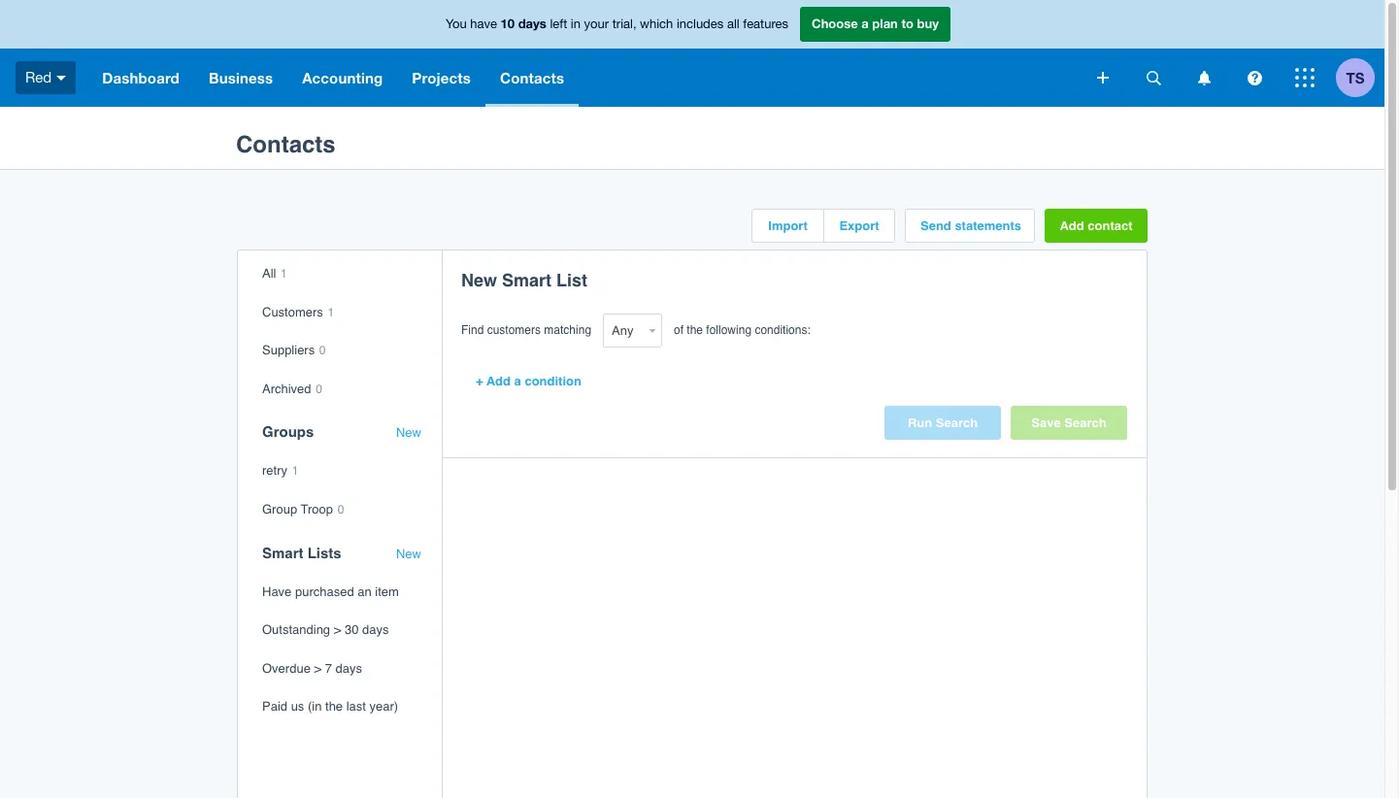 Task type: vqa. For each thing, say whether or not it's contained in the screenshot.
the Search in the Run Search button
yes



Task type: locate. For each thing, give the bounding box(es) containing it.
a
[[861, 16, 869, 31], [514, 374, 521, 388]]

contacts button
[[485, 49, 579, 107]]

features
[[743, 17, 788, 31]]

0 vertical spatial smart
[[502, 270, 552, 290]]

projects button
[[397, 49, 485, 107]]

projects
[[412, 69, 471, 86]]

banner
[[0, 0, 1384, 107]]

new link for smart lists
[[396, 546, 421, 561]]

>
[[334, 622, 341, 637], [314, 661, 321, 675]]

have purchased an item
[[262, 584, 399, 599]]

1 for all
[[328, 305, 334, 319]]

1 right all
[[281, 267, 287, 281]]

2 vertical spatial 1
[[292, 464, 298, 478]]

1 inside all 1
[[281, 267, 287, 281]]

2 vertical spatial new
[[396, 546, 421, 561]]

1 inside customers 1
[[328, 305, 334, 319]]

0 vertical spatial a
[[861, 16, 869, 31]]

1 horizontal spatial >
[[334, 622, 341, 637]]

ts button
[[1336, 49, 1384, 107]]

new smart list
[[461, 270, 587, 290]]

0 vertical spatial new
[[461, 270, 497, 290]]

suppliers 0
[[262, 343, 326, 357]]

> left "30"
[[334, 622, 341, 637]]

1 vertical spatial the
[[325, 699, 343, 714]]

a left condition
[[514, 374, 521, 388]]

contacts
[[500, 69, 564, 86], [236, 131, 336, 158]]

accounting button
[[288, 49, 397, 107]]

1 inside the 'retry 1'
[[292, 464, 298, 478]]

1 horizontal spatial the
[[687, 323, 703, 337]]

0 horizontal spatial contacts
[[236, 131, 336, 158]]

following
[[706, 323, 752, 337]]

1
[[281, 267, 287, 281], [328, 305, 334, 319], [292, 464, 298, 478]]

10
[[501, 16, 515, 31]]

purchased
[[295, 584, 354, 599]]

0 vertical spatial >
[[334, 622, 341, 637]]

search
[[936, 416, 978, 430], [1064, 416, 1106, 430]]

import
[[768, 218, 807, 233]]

days right 7
[[335, 661, 362, 675]]

2 search from the left
[[1064, 416, 1106, 430]]

search right run
[[936, 416, 978, 430]]

svg image
[[1295, 68, 1315, 87], [1247, 70, 1262, 85]]

contact
[[1088, 218, 1133, 233]]

you
[[446, 17, 467, 31]]

export button
[[824, 210, 894, 242]]

smart lists
[[262, 544, 341, 561]]

archived 0
[[262, 381, 322, 396]]

contacts down business at the top left of page
[[236, 131, 336, 158]]

0 right archived
[[316, 382, 322, 396]]

smart left list
[[502, 270, 552, 290]]

new link
[[396, 426, 421, 441], [396, 546, 421, 561]]

search inside save search button
[[1064, 416, 1106, 430]]

0 vertical spatial add
[[1060, 218, 1084, 233]]

days for 7
[[335, 661, 362, 675]]

0 vertical spatial the
[[687, 323, 703, 337]]

0 horizontal spatial a
[[514, 374, 521, 388]]

retry 1
[[262, 463, 298, 478]]

search right save
[[1064, 416, 1106, 430]]

have
[[470, 17, 497, 31]]

svg image
[[1146, 70, 1161, 85], [1198, 70, 1210, 85], [1097, 72, 1109, 83], [57, 75, 66, 80]]

0 right troop
[[338, 503, 344, 516]]

days for 30
[[362, 622, 389, 637]]

search for run search
[[936, 416, 978, 430]]

of
[[674, 323, 684, 337]]

1 vertical spatial >
[[314, 661, 321, 675]]

1 vertical spatial 0
[[316, 382, 322, 396]]

1 vertical spatial new
[[396, 426, 421, 440]]

customers 1
[[262, 304, 334, 319]]

0 vertical spatial days
[[518, 16, 546, 31]]

paid
[[262, 699, 287, 714]]

add
[[1060, 218, 1084, 233], [486, 374, 511, 388]]

1 vertical spatial contacts
[[236, 131, 336, 158]]

outstanding
[[262, 622, 330, 637]]

0 inside suppliers 0
[[319, 344, 326, 357]]

1 vertical spatial a
[[514, 374, 521, 388]]

0 horizontal spatial the
[[325, 699, 343, 714]]

1 horizontal spatial search
[[1064, 416, 1106, 430]]

business button
[[194, 49, 288, 107]]

0 vertical spatial 0
[[319, 344, 326, 357]]

0 horizontal spatial add
[[486, 374, 511, 388]]

0 inside the archived 0
[[316, 382, 322, 396]]

days right "30"
[[362, 622, 389, 637]]

days right 10
[[518, 16, 546, 31]]

0 horizontal spatial smart
[[262, 544, 303, 561]]

us
[[291, 699, 304, 714]]

the right '(in'
[[325, 699, 343, 714]]

add left contact
[[1060, 218, 1084, 233]]

business
[[209, 69, 273, 86]]

> left 7
[[314, 661, 321, 675]]

> for overdue
[[314, 661, 321, 675]]

smart up have at left bottom
[[262, 544, 303, 561]]

1 right the customers
[[328, 305, 334, 319]]

1 vertical spatial days
[[362, 622, 389, 637]]

7
[[325, 661, 332, 675]]

new
[[461, 270, 497, 290], [396, 426, 421, 440], [396, 546, 421, 561]]

run
[[908, 416, 932, 430]]

condition
[[525, 374, 582, 388]]

All text field
[[603, 314, 645, 348]]

0 vertical spatial new link
[[396, 426, 421, 441]]

banner containing ts
[[0, 0, 1384, 107]]

0 horizontal spatial 1
[[281, 267, 287, 281]]

0 for suppliers
[[319, 344, 326, 357]]

0 vertical spatial contacts
[[500, 69, 564, 86]]

1 horizontal spatial svg image
[[1295, 68, 1315, 87]]

1 new link from the top
[[396, 426, 421, 441]]

> for outstanding
[[334, 622, 341, 637]]

search inside run search button
[[936, 416, 978, 430]]

group
[[262, 502, 297, 516]]

1 horizontal spatial contacts
[[500, 69, 564, 86]]

a left the plan
[[861, 16, 869, 31]]

0 horizontal spatial >
[[314, 661, 321, 675]]

2 horizontal spatial 1
[[328, 305, 334, 319]]

an
[[358, 584, 372, 599]]

send statements button
[[906, 210, 1034, 242]]

suppliers
[[262, 343, 315, 357]]

new link for groups
[[396, 426, 421, 441]]

1 right the retry
[[292, 464, 298, 478]]

troop
[[301, 502, 333, 516]]

1 vertical spatial 1
[[328, 305, 334, 319]]

contacts down 10
[[500, 69, 564, 86]]

(in
[[308, 699, 322, 714]]

2 new link from the top
[[396, 546, 421, 561]]

outstanding > 30 days
[[262, 622, 389, 637]]

2 vertical spatial days
[[335, 661, 362, 675]]

new for smart lists
[[396, 546, 421, 561]]

new for groups
[[396, 426, 421, 440]]

add right +
[[486, 374, 511, 388]]

the
[[687, 323, 703, 337], [325, 699, 343, 714]]

1 horizontal spatial 1
[[292, 464, 298, 478]]

0 horizontal spatial search
[[936, 416, 978, 430]]

conditions:
[[755, 323, 810, 337]]

run search button
[[884, 406, 1001, 440]]

1 search from the left
[[936, 416, 978, 430]]

plan
[[872, 16, 898, 31]]

save search
[[1031, 416, 1106, 430]]

1 vertical spatial new link
[[396, 546, 421, 561]]

smart
[[502, 270, 552, 290], [262, 544, 303, 561]]

0 vertical spatial 1
[[281, 267, 287, 281]]

0
[[319, 344, 326, 357], [316, 382, 322, 396], [338, 503, 344, 516]]

add contact button
[[1045, 209, 1148, 243]]

0 right suppliers
[[319, 344, 326, 357]]

2 vertical spatial 0
[[338, 503, 344, 516]]

item
[[375, 584, 399, 599]]

the right of
[[687, 323, 703, 337]]



Task type: describe. For each thing, give the bounding box(es) containing it.
find
[[461, 323, 484, 337]]

overdue
[[262, 661, 311, 675]]

0 for archived
[[316, 382, 322, 396]]

paid us (in the last year)
[[262, 699, 398, 714]]

archived
[[262, 381, 311, 396]]

matching
[[544, 323, 591, 337]]

1 horizontal spatial a
[[861, 16, 869, 31]]

lists
[[307, 544, 341, 561]]

1 for groups
[[292, 464, 298, 478]]

you have 10 days left in your trial, which includes all features
[[446, 16, 788, 31]]

customers
[[487, 323, 541, 337]]

+
[[476, 374, 483, 388]]

group troop 0
[[262, 502, 344, 516]]

all
[[262, 266, 276, 281]]

trial,
[[612, 17, 636, 31]]

left
[[550, 17, 567, 31]]

run search
[[908, 416, 978, 430]]

save
[[1031, 416, 1061, 430]]

dashboard link
[[88, 49, 194, 107]]

send
[[920, 218, 951, 233]]

0 inside group troop 0
[[338, 503, 344, 516]]

groups
[[262, 424, 314, 440]]

last
[[346, 699, 366, 714]]

1 horizontal spatial smart
[[502, 270, 552, 290]]

1 vertical spatial smart
[[262, 544, 303, 561]]

+ add a condition
[[476, 374, 582, 388]]

year)
[[369, 699, 398, 714]]

+ add a condition button
[[461, 364, 596, 398]]

list
[[556, 270, 587, 290]]

buy
[[917, 16, 939, 31]]

all
[[727, 17, 740, 31]]

add contact
[[1060, 218, 1133, 233]]

find customers matching
[[461, 323, 591, 337]]

0 horizontal spatial svg image
[[1247, 70, 1262, 85]]

save search button
[[1011, 406, 1127, 440]]

30
[[345, 622, 359, 637]]

which
[[640, 17, 673, 31]]

of the following conditions:
[[674, 323, 810, 337]]

in
[[571, 17, 581, 31]]

retry
[[262, 463, 287, 478]]

choose
[[812, 16, 858, 31]]

svg image inside red popup button
[[57, 75, 66, 80]]

days for 10
[[518, 16, 546, 31]]

red
[[25, 69, 52, 85]]

red button
[[0, 49, 88, 107]]

includes
[[677, 17, 724, 31]]

contacts inside popup button
[[500, 69, 564, 86]]

ts
[[1346, 68, 1365, 86]]

dashboard
[[102, 69, 180, 86]]

1 vertical spatial add
[[486, 374, 511, 388]]

all 1
[[262, 266, 287, 281]]

search for save search
[[1064, 416, 1106, 430]]

import button
[[752, 210, 823, 242]]

overdue > 7 days
[[262, 661, 362, 675]]

accounting
[[302, 69, 383, 86]]

statements
[[955, 218, 1021, 233]]

have
[[262, 584, 292, 599]]

send statements
[[920, 218, 1021, 233]]

your
[[584, 17, 609, 31]]

choose a plan to buy
[[812, 16, 939, 31]]

1 horizontal spatial add
[[1060, 218, 1084, 233]]

a inside button
[[514, 374, 521, 388]]

customers
[[262, 304, 323, 319]]

to
[[901, 16, 914, 31]]

export
[[839, 218, 879, 233]]



